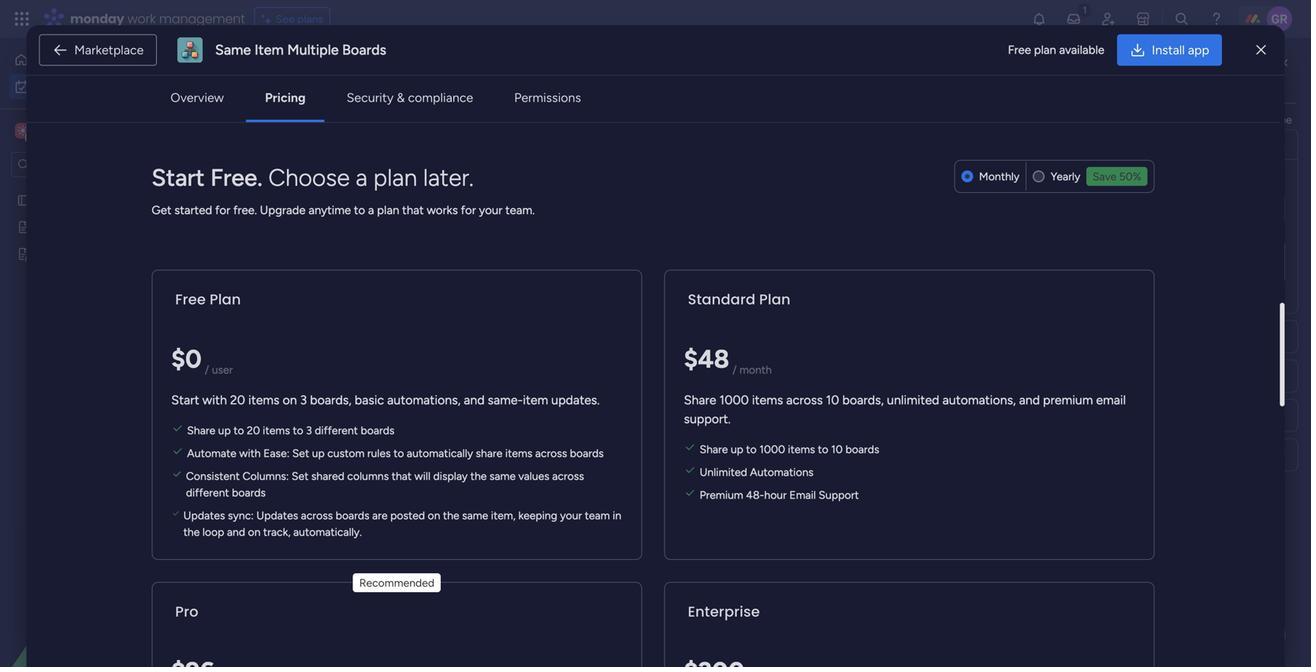 Task type: describe. For each thing, give the bounding box(es) containing it.
boards inside consistent columns: set shared columns that will display the same values across different boards
[[232, 486, 266, 500]]

my work
[[233, 60, 338, 95]]

boards down the updates.
[[570, 447, 604, 460]]

and inside the share 1000 items across 10 boards, unlimited automations, and premium email support.
[[1019, 393, 1040, 408]]

lottie animation image
[[0, 509, 201, 668]]

1 horizontal spatial 20
[[247, 424, 260, 437]]

share
[[476, 447, 503, 460]]

1 vertical spatial 3
[[306, 424, 312, 437]]

same for item,
[[462, 509, 488, 523]]

1 vertical spatial 10
[[831, 443, 843, 456]]

later
[[266, 563, 301, 583]]

unlimited
[[700, 466, 747, 479]]

yearly
[[1051, 170, 1080, 183]]

anytime
[[309, 203, 351, 217]]

and inside main content
[[1156, 113, 1174, 127]]

home option
[[9, 47, 192, 73]]

boards, inside main content
[[1072, 113, 1109, 127]]

0 vertical spatial plan
[[1034, 43, 1056, 57]]

share 1000 items across 10 boards, unlimited automations, and premium email support.
[[684, 393, 1126, 427]]

see plans button
[[254, 7, 330, 31]]

my
[[233, 60, 269, 95]]

keeping
[[518, 509, 557, 523]]

boards
[[342, 41, 386, 58]]

app
[[1188, 43, 1209, 58]]

user
[[212, 363, 233, 377]]

main workspace button
[[11, 117, 154, 144]]

update feed image
[[1066, 11, 1082, 27]]

1 public board image from the top
[[17, 193, 32, 208]]

permissions button
[[502, 82, 594, 114]]

start for start with 20 items on 3 boards, basic automations, and same-item updates.
[[171, 393, 199, 408]]

1 to-do from the top
[[678, 285, 706, 298]]

monday marketplace image
[[1135, 11, 1151, 27]]

save 50% button
[[1086, 167, 1148, 186]]

are
[[372, 509, 388, 523]]

free plan
[[175, 290, 241, 310]]

workspace
[[67, 123, 129, 138]]

whose items should we show?
[[1022, 174, 1172, 188]]

across inside the share 1000 items across 10 boards, unlimited automations, and premium email support.
[[786, 393, 823, 408]]

share up to 20 items to 3 different boards
[[187, 424, 395, 437]]

works
[[427, 203, 458, 217]]

to do list
[[1236, 71, 1280, 84]]

$0
[[171, 344, 202, 374]]

later / 0 items
[[266, 563, 353, 583]]

past dates / 2 items
[[266, 194, 392, 214]]

save
[[1093, 170, 1117, 183]]

date
[[1022, 409, 1045, 423]]

free for free plan available
[[1008, 43, 1031, 57]]

marketplace
[[74, 43, 144, 58]]

$48 / month
[[684, 344, 772, 377]]

premium 48-hour email support
[[700, 489, 859, 502]]

notifications image
[[1031, 11, 1047, 27]]

select product image
[[14, 11, 30, 27]]

security & compliance
[[347, 90, 473, 105]]

items inside today / 2 items
[[334, 255, 361, 269]]

share inside the share 1000 items across 10 boards, unlimited automations, and premium email support.
[[684, 393, 716, 408]]

unlimited automations
[[700, 466, 814, 479]]

see plans
[[276, 12, 323, 26]]

later.
[[423, 163, 474, 192]]

week for next
[[301, 450, 338, 470]]

custom
[[327, 447, 365, 460]]

different inside consistent columns: set shared columns that will display the same values across different boards
[[186, 486, 229, 500]]

1000 inside the share 1000 items across 10 boards, unlimited automations, and premium email support.
[[719, 393, 749, 408]]

lottie animation element
[[0, 509, 201, 668]]

application logo image
[[177, 37, 202, 63]]

posted
[[390, 509, 425, 523]]

month
[[740, 363, 772, 377]]

rules
[[367, 447, 391, 460]]

none search field inside main content
[[299, 125, 443, 150]]

1 to- from the top
[[678, 285, 693, 298]]

today
[[266, 251, 310, 271]]

to down this
[[293, 424, 303, 437]]

share for $0
[[187, 424, 215, 437]]

to up the project
[[818, 443, 828, 456]]

greg
[[1065, 255, 1092, 269]]

0 vertical spatial a
[[356, 163, 368, 192]]

1 do from the top
[[693, 285, 706, 298]]

to
[[1236, 71, 1248, 84]]

boards up rules
[[361, 424, 395, 437]]

start for start free. choose a plan later.
[[152, 163, 205, 192]]

free plan available
[[1008, 43, 1105, 57]]

whose
[[1022, 174, 1056, 188]]

multiple
[[287, 41, 339, 58]]

&
[[397, 90, 405, 105]]

project management link
[[799, 475, 945, 502]]

same item multiple boards
[[215, 41, 386, 58]]

list
[[1266, 71, 1280, 84]]

see
[[1275, 113, 1292, 127]]

your for keeping
[[560, 509, 582, 523]]

items inside this week / 0 items
[[359, 397, 387, 411]]

same for values
[[490, 470, 516, 483]]

share up to 1000 items to 10 boards
[[700, 443, 879, 456]]

robinson
[[1095, 255, 1144, 269]]

items up 'automations'
[[788, 443, 815, 456]]

plan for $48
[[759, 290, 791, 310]]

updates sync: updates across boards are posted on the same item, keeping your team in the loop and on track, automatically.
[[183, 509, 621, 539]]

0 vertical spatial set
[[292, 447, 309, 460]]

team.
[[505, 203, 535, 217]]

/ left 'basic'
[[339, 393, 346, 413]]

main workspace
[[36, 123, 129, 138]]

security & compliance button
[[334, 82, 486, 114]]

the down display
[[443, 509, 459, 523]]

this
[[266, 393, 294, 413]]

monday work management
[[70, 10, 245, 28]]

basic
[[355, 393, 384, 408]]

work
[[275, 60, 338, 95]]

this week / 0 items
[[266, 393, 387, 413]]

workspace selection element
[[15, 121, 132, 142]]

should
[[1088, 174, 1121, 188]]

pro
[[175, 602, 198, 622]]

0 vertical spatial 3
[[300, 393, 307, 408]]

premium
[[1043, 393, 1093, 408]]

home link
[[9, 47, 192, 73]]

do
[[1251, 71, 1263, 84]]

0 horizontal spatial boards,
[[310, 393, 352, 408]]

/ right today
[[314, 251, 321, 271]]

see
[[276, 12, 295, 26]]

1 horizontal spatial on
[[283, 393, 297, 408]]

past
[[266, 194, 297, 214]]

help image
[[1209, 11, 1224, 27]]

dates
[[300, 194, 341, 214]]

upgrade
[[260, 203, 306, 217]]

install
[[1152, 43, 1185, 58]]

email
[[789, 489, 816, 502]]

add
[[267, 511, 288, 524]]

items up 'values'
[[505, 447, 533, 460]]

show?
[[1141, 174, 1172, 188]]

today / 2 items
[[266, 251, 361, 271]]

up for $48
[[731, 443, 743, 456]]

2 updates from the left
[[256, 509, 298, 523]]

1 vertical spatial choose
[[268, 163, 350, 192]]

/ right dates
[[345, 194, 352, 214]]

item for new
[[282, 483, 305, 496]]



Task type: vqa. For each thing, say whether or not it's contained in the screenshot.
"same" inside the consistent columns: set shared columns that will display the same values across different boards
yes



Task type: locate. For each thing, give the bounding box(es) containing it.
0 vertical spatial week
[[298, 393, 335, 413]]

1 vertical spatial share
[[187, 424, 215, 437]]

share up unlimited
[[700, 443, 728, 456]]

management
[[839, 484, 904, 497]]

48-
[[746, 489, 764, 502]]

0 horizontal spatial 2
[[325, 255, 331, 269]]

to right anytime
[[354, 203, 365, 217]]

2 vertical spatial item
[[290, 511, 313, 524]]

plans
[[297, 12, 323, 26]]

1 horizontal spatial 2
[[356, 199, 362, 212]]

boards up project management link
[[846, 443, 879, 456]]

premium
[[700, 489, 743, 502]]

0 vertical spatial item
[[255, 41, 284, 58]]

1 vertical spatial 2
[[325, 255, 331, 269]]

different up the custom
[[315, 424, 358, 437]]

and inside updates sync: updates across boards are posted on the same item, keeping your team in the loop and on track, automatically.
[[227, 526, 245, 539]]

choose inside main content
[[1012, 113, 1050, 127]]

2 vertical spatial on
[[248, 526, 261, 539]]

that inside consistent columns: set shared columns that will display the same values across different boards
[[392, 470, 412, 483]]

plan up $0 / user
[[210, 290, 241, 310]]

items up share up to 20 items to 3 different boards
[[248, 393, 280, 408]]

to right 'like'
[[1262, 113, 1272, 127]]

20 down user on the left of the page
[[230, 393, 245, 408]]

/ inside $0 / user
[[205, 363, 209, 377]]

display
[[433, 470, 468, 483]]

10 inside the share 1000 items across 10 boards, unlimited automations, and premium email support.
[[826, 393, 839, 408]]

1 horizontal spatial free
[[1008, 43, 1031, 57]]

0 vertical spatial do
[[693, 285, 706, 298]]

0 horizontal spatial your
[[479, 203, 502, 217]]

2 horizontal spatial item
[[523, 393, 548, 408]]

up up unlimited
[[731, 443, 743, 456]]

main
[[36, 123, 64, 138]]

2 horizontal spatial boards,
[[1072, 113, 1109, 127]]

you'd
[[1213, 113, 1240, 127]]

main content containing past dates /
[[209, 38, 1311, 668]]

boards, up save
[[1072, 113, 1109, 127]]

1 vertical spatial 0
[[316, 568, 323, 581]]

None text field
[[1022, 196, 1285, 223]]

to inside main content
[[1262, 113, 1272, 127]]

across right 'values'
[[552, 470, 584, 483]]

items inside later / 0 items
[[326, 568, 353, 581]]

1 for from the left
[[215, 203, 230, 217]]

0 horizontal spatial updates
[[183, 509, 225, 523]]

to right rules
[[394, 447, 404, 460]]

items down automatically.
[[326, 568, 353, 581]]

0 vertical spatial to-do
[[678, 285, 706, 298]]

share for $48
[[700, 443, 728, 456]]

share up support.
[[684, 393, 716, 408]]

email
[[1096, 393, 1126, 408]]

the up the yearly
[[1053, 113, 1070, 127]]

set
[[292, 447, 309, 460], [292, 470, 309, 483]]

2 vertical spatial plan
[[377, 203, 399, 217]]

0 vertical spatial choose
[[1012, 113, 1050, 127]]

0 horizontal spatial for
[[215, 203, 230, 217]]

boards left the are on the left of the page
[[336, 509, 369, 523]]

up up the shared
[[312, 447, 325, 460]]

1 horizontal spatial updates
[[256, 509, 298, 523]]

free up $0
[[175, 290, 206, 310]]

2 horizontal spatial up
[[731, 443, 743, 456]]

greg robinson image up list
[[1267, 6, 1292, 32]]

that left will
[[392, 470, 412, 483]]

install app button
[[1117, 34, 1222, 66]]

1 vertical spatial to-do
[[678, 484, 706, 497]]

1 vertical spatial item
[[282, 483, 305, 496]]

greg robinson image inside main content
[[1035, 250, 1059, 274]]

2 to- from the top
[[678, 484, 693, 497]]

updates.
[[551, 393, 600, 408]]

new item
[[256, 483, 305, 496]]

item inside next week / 1 item
[[360, 454, 382, 468]]

boards inside updates sync: updates across boards are posted on the same item, keeping your team in the loop and on track, automatically.
[[336, 509, 369, 523]]

/ right later
[[305, 563, 312, 583]]

to up unlimited automations
[[746, 443, 757, 456]]

item right the add at left
[[290, 511, 313, 524]]

0 vertical spatial with
[[202, 393, 227, 408]]

project
[[801, 484, 837, 497]]

plan left works
[[377, 203, 399, 217]]

1 horizontal spatial same
[[490, 470, 516, 483]]

2 inside past dates / 2 items
[[356, 199, 362, 212]]

security
[[347, 90, 394, 105]]

1 horizontal spatial different
[[315, 424, 358, 437]]

1 vertical spatial to-
[[678, 484, 693, 497]]

pricing button
[[252, 82, 318, 114]]

0 vertical spatial same
[[490, 470, 516, 483]]

1 vertical spatial 1000
[[759, 443, 785, 456]]

your for for
[[479, 203, 502, 217]]

across up automatically.
[[301, 509, 333, 523]]

/ left user on the left of the page
[[205, 363, 209, 377]]

1 horizontal spatial your
[[560, 509, 582, 523]]

on
[[283, 393, 297, 408], [428, 509, 440, 523], [248, 526, 261, 539]]

up up automate
[[218, 424, 231, 437]]

1 vertical spatial with
[[239, 447, 261, 460]]

3 down this week / 0 items
[[306, 424, 312, 437]]

get
[[152, 203, 172, 217]]

0 vertical spatial free
[[1008, 43, 1031, 57]]

1 vertical spatial week
[[301, 450, 338, 470]]

items inside the share 1000 items across 10 boards, unlimited automations, and premium email support.
[[752, 393, 783, 408]]

standard
[[688, 290, 756, 310]]

updates
[[183, 509, 225, 523], [256, 509, 298, 523]]

2 automations, from the left
[[943, 393, 1016, 408]]

0 vertical spatial public board image
[[17, 193, 32, 208]]

2 public board image from the top
[[17, 220, 32, 235]]

same inside consistent columns: set shared columns that will display the same values across different boards
[[490, 470, 516, 483]]

to up automate
[[234, 424, 244, 437]]

that left works
[[402, 203, 424, 217]]

consistent columns: set shared columns that will display the same values across different boards
[[186, 470, 584, 500]]

boards, inside the share 1000 items across 10 boards, unlimited automations, and premium email support.
[[842, 393, 884, 408]]

a up get started for free. upgrade anytime to a plan that works for your team.
[[356, 163, 368, 192]]

week left 1
[[301, 450, 338, 470]]

1 vertical spatial on
[[428, 509, 440, 523]]

1 vertical spatial plan
[[373, 163, 417, 192]]

1 horizontal spatial boards,
[[842, 393, 884, 408]]

1 vertical spatial different
[[186, 486, 229, 500]]

2
[[356, 199, 362, 212], [325, 255, 331, 269]]

same
[[490, 470, 516, 483], [462, 509, 488, 523]]

we
[[1124, 174, 1138, 188]]

10 left board
[[831, 443, 843, 456]]

0 inside later / 0 items
[[316, 568, 323, 581]]

save 50%
[[1093, 170, 1141, 183]]

people
[[1177, 113, 1211, 127]]

0 horizontal spatial greg robinson image
[[1035, 250, 1059, 274]]

items left should at the top of page
[[1059, 174, 1086, 188]]

0 vertical spatial that
[[402, 203, 424, 217]]

your left the team
[[560, 509, 582, 523]]

with down user on the left of the page
[[202, 393, 227, 408]]

choose up whose
[[1012, 113, 1050, 127]]

0 vertical spatial start
[[152, 163, 205, 192]]

management
[[159, 10, 245, 28]]

plan
[[1034, 43, 1056, 57], [373, 163, 417, 192], [377, 203, 399, 217]]

the down share
[[470, 470, 487, 483]]

free for free plan
[[175, 290, 206, 310]]

free left the available
[[1008, 43, 1031, 57]]

2 inside today / 2 items
[[325, 255, 331, 269]]

on up share up to 20 items to 3 different boards
[[283, 393, 297, 408]]

Filter dashboard by text search field
[[299, 125, 443, 150]]

20
[[230, 393, 245, 408], [247, 424, 260, 437]]

the left loop
[[183, 526, 200, 539]]

greg robinson image
[[1267, 6, 1292, 32], [1035, 250, 1059, 274]]

for right works
[[461, 203, 476, 217]]

1 horizontal spatial automations,
[[943, 393, 1016, 408]]

1000
[[719, 393, 749, 408], [759, 443, 785, 456]]

and down sync:
[[227, 526, 245, 539]]

1 vertical spatial same
[[462, 509, 488, 523]]

1 vertical spatial free
[[175, 290, 206, 310]]

item right new
[[282, 483, 305, 496]]

item
[[523, 393, 548, 408], [360, 454, 382, 468], [290, 511, 313, 524]]

option
[[0, 186, 201, 190]]

0 horizontal spatial with
[[202, 393, 227, 408]]

up for $0
[[218, 424, 231, 437]]

next
[[266, 450, 297, 470]]

1 vertical spatial a
[[368, 203, 374, 217]]

list box
[[0, 184, 201, 481]]

1 updates from the left
[[183, 509, 225, 523]]

recommended
[[359, 577, 435, 590]]

overview button
[[158, 82, 237, 114]]

start down $0
[[171, 393, 199, 408]]

items up ease:
[[263, 424, 290, 437]]

3 right this
[[300, 393, 307, 408]]

for left free.
[[215, 203, 230, 217]]

0 inside this week / 0 items
[[350, 397, 357, 411]]

2 right anytime
[[356, 199, 362, 212]]

across inside updates sync: updates across boards are posted on the same item, keeping your team in the loop and on track, automatically.
[[301, 509, 333, 523]]

2 for from the left
[[461, 203, 476, 217]]

like
[[1243, 113, 1259, 127]]

0 horizontal spatial 0
[[316, 568, 323, 581]]

1 horizontal spatial item
[[360, 454, 382, 468]]

updates up loop
[[183, 509, 225, 523]]

free.
[[233, 203, 257, 217]]

marketplace button
[[39, 34, 157, 66]]

column
[[1048, 409, 1086, 423]]

20 up the columns:
[[247, 424, 260, 437]]

workspace image
[[15, 122, 31, 140], [17, 122, 28, 140]]

0 vertical spatial 0
[[350, 397, 357, 411]]

to- up '$48'
[[678, 285, 693, 298]]

1 image
[[1078, 1, 1092, 19]]

boards down the columns:
[[232, 486, 266, 500]]

1 automations, from the left
[[387, 393, 461, 408]]

set inside consistent columns: set shared columns that will display the same values across different boards
[[292, 470, 309, 483]]

item up my work
[[255, 41, 284, 58]]

1 vertical spatial set
[[292, 470, 309, 483]]

1 vertical spatial greg robinson image
[[1035, 250, 1059, 274]]

0 vertical spatial share
[[684, 393, 716, 408]]

1 horizontal spatial plan
[[759, 290, 791, 310]]

1000 up support.
[[719, 393, 749, 408]]

same inside updates sync: updates across boards are posted on the same item, keeping your team in the loop and on track, automatically.
[[462, 509, 488, 523]]

dapulse x slim image
[[1257, 41, 1266, 60]]

1 vertical spatial item
[[360, 454, 382, 468]]

on right posted
[[428, 509, 440, 523]]

1 horizontal spatial greg robinson image
[[1267, 6, 1292, 32]]

item inside main content
[[282, 483, 305, 496]]

1 horizontal spatial with
[[239, 447, 261, 460]]

1 horizontal spatial choose
[[1012, 113, 1050, 127]]

0 vertical spatial item
[[523, 393, 548, 408]]

0 vertical spatial greg robinson image
[[1267, 6, 1292, 32]]

1 horizontal spatial up
[[312, 447, 325, 460]]

choose
[[1012, 113, 1050, 127], [268, 163, 350, 192]]

do up '$48'
[[693, 285, 706, 298]]

0 vertical spatial to-
[[678, 285, 693, 298]]

the inside consistent columns: set shared columns that will display the same values across different boards
[[470, 470, 487, 483]]

invite members image
[[1101, 11, 1116, 27]]

0 vertical spatial 1000
[[719, 393, 749, 408]]

hour
[[764, 489, 787, 502]]

to-do down unlimited
[[678, 484, 706, 497]]

0 horizontal spatial up
[[218, 424, 231, 437]]

0 horizontal spatial different
[[186, 486, 229, 500]]

new
[[256, 483, 279, 496]]

free.
[[210, 163, 262, 192]]

0 vertical spatial columns
[[1111, 113, 1153, 127]]

items up rules
[[359, 397, 387, 411]]

your left the team. on the top left of the page
[[479, 203, 502, 217]]

across up 'values'
[[535, 447, 567, 460]]

pricing
[[265, 90, 306, 105]]

0 horizontal spatial 1000
[[719, 393, 749, 408]]

10 up share up to 1000 items to 10 boards on the bottom of the page
[[826, 393, 839, 408]]

0 horizontal spatial free
[[175, 290, 206, 310]]

search everything image
[[1174, 11, 1190, 27]]

item for same
[[255, 41, 284, 58]]

set left the shared
[[292, 470, 309, 483]]

0 vertical spatial different
[[315, 424, 358, 437]]

the
[[1053, 113, 1070, 127], [470, 470, 487, 483], [443, 509, 459, 523], [183, 526, 200, 539]]

plan for $0
[[210, 290, 241, 310]]

3
[[300, 393, 307, 408], [306, 424, 312, 437]]

automations, right unlimited
[[943, 393, 1016, 408]]

same left item, on the left of page
[[462, 509, 488, 523]]

0 right later
[[316, 568, 323, 581]]

automate
[[187, 447, 236, 460]]

main content
[[209, 38, 1311, 668]]

plan down notifications image on the top right of the page
[[1034, 43, 1056, 57]]

$48
[[684, 344, 729, 374]]

same down share
[[490, 470, 516, 483]]

permissions
[[514, 90, 581, 105]]

start with 20 items on 3 boards, basic automations, and same-item updates.
[[171, 393, 600, 408]]

different
[[315, 424, 358, 437], [186, 486, 229, 500]]

item right 1
[[360, 454, 382, 468]]

1 vertical spatial that
[[392, 470, 412, 483]]

items right anytime
[[365, 199, 392, 212]]

your inside updates sync: updates across boards are posted on the same item, keeping your team in the loop and on track, automatically.
[[560, 509, 582, 523]]

same
[[215, 41, 251, 58]]

1 horizontal spatial columns
[[1111, 113, 1153, 127]]

1 vertical spatial start
[[171, 393, 199, 408]]

/ left "month"
[[733, 363, 737, 377]]

support
[[819, 489, 859, 502]]

private board image
[[17, 247, 32, 262]]

values
[[518, 470, 549, 483]]

public board image
[[17, 193, 32, 208], [17, 220, 32, 235]]

2 do from the top
[[693, 484, 706, 497]]

updates up track,
[[256, 509, 298, 523]]

with for start
[[202, 393, 227, 408]]

columns down 1
[[347, 470, 389, 483]]

1 vertical spatial your
[[560, 509, 582, 523]]

0 horizontal spatial same
[[462, 509, 488, 523]]

different down consistent
[[186, 486, 229, 500]]

next week / 1 item
[[266, 450, 382, 470]]

week for this
[[298, 393, 335, 413]]

None search field
[[299, 125, 443, 150]]

0 horizontal spatial automations,
[[387, 393, 461, 408]]

0 vertical spatial 2
[[356, 199, 362, 212]]

0 vertical spatial 20
[[230, 393, 245, 408]]

1 workspace image from the left
[[15, 122, 31, 140]]

0 horizontal spatial on
[[248, 526, 261, 539]]

2 workspace image from the left
[[17, 122, 28, 140]]

and left people
[[1156, 113, 1174, 127]]

boards, left 'basic'
[[310, 393, 352, 408]]

columns up 50% on the right top of page
[[1111, 113, 1153, 127]]

2 to-do from the top
[[678, 484, 706, 497]]

1 horizontal spatial for
[[461, 203, 476, 217]]

2 vertical spatial share
[[700, 443, 728, 456]]

0 horizontal spatial choose
[[268, 163, 350, 192]]

boards, left unlimited
[[842, 393, 884, 408]]

1 vertical spatial public board image
[[17, 220, 32, 235]]

and
[[1156, 113, 1174, 127], [464, 393, 485, 408], [1019, 393, 1040, 408], [227, 526, 245, 539]]

the inside main content
[[1053, 113, 1070, 127]]

/
[[345, 194, 352, 214], [314, 251, 321, 271], [205, 363, 209, 377], [733, 363, 737, 377], [339, 393, 346, 413], [342, 450, 349, 470], [305, 563, 312, 583]]

item left the updates.
[[523, 393, 548, 408]]

2 plan from the left
[[759, 290, 791, 310]]

0 horizontal spatial columns
[[347, 470, 389, 483]]

across
[[786, 393, 823, 408], [535, 447, 567, 460], [552, 470, 584, 483], [301, 509, 333, 523]]

do down unlimited
[[693, 484, 706, 497]]

0
[[350, 397, 357, 411], [316, 568, 323, 581]]

0 horizontal spatial plan
[[210, 290, 241, 310]]

up
[[218, 424, 231, 437], [731, 443, 743, 456], [312, 447, 325, 460]]

1
[[353, 454, 357, 468]]

with for automate
[[239, 447, 261, 460]]

shared
[[311, 470, 345, 483]]

on down '+'
[[248, 526, 261, 539]]

and up date
[[1019, 393, 1040, 408]]

0 up the custom
[[350, 397, 357, 411]]

a
[[356, 163, 368, 192], [368, 203, 374, 217]]

none text field inside main content
[[1022, 196, 1285, 223]]

plan
[[210, 290, 241, 310], [759, 290, 791, 310]]

2 right today
[[325, 255, 331, 269]]

1 horizontal spatial 0
[[350, 397, 357, 411]]

/ left 1
[[342, 450, 349, 470]]

1 vertical spatial columns
[[347, 470, 389, 483]]

1 horizontal spatial 1000
[[759, 443, 785, 456]]

0 vertical spatial on
[[283, 393, 297, 408]]

columns inside consistent columns: set shared columns that will display the same values across different boards
[[347, 470, 389, 483]]

/ inside $48 / month
[[733, 363, 737, 377]]

date column
[[1022, 409, 1086, 423]]

same-
[[488, 393, 523, 408]]

across inside consistent columns: set shared columns that will display the same values across different boards
[[552, 470, 584, 483]]

ease:
[[263, 447, 290, 460]]

start up started
[[152, 163, 205, 192]]

0 horizontal spatial 20
[[230, 393, 245, 408]]

automations, right 'basic'
[[387, 393, 461, 408]]

items inside past dates / 2 items
[[365, 199, 392, 212]]

to-do up '$48'
[[678, 285, 706, 298]]

1 plan from the left
[[210, 290, 241, 310]]

and left same-
[[464, 393, 485, 408]]

in
[[613, 509, 621, 523]]

choose up dates
[[268, 163, 350, 192]]

$0 / user
[[171, 344, 233, 377]]

items down get started for free. upgrade anytime to a plan that works for your team.
[[334, 255, 361, 269]]

across up share up to 1000 items to 10 boards on the bottom of the page
[[786, 393, 823, 408]]

0 vertical spatial your
[[479, 203, 502, 217]]

item,
[[491, 509, 516, 523]]

a right anytime
[[368, 203, 374, 217]]

automatically
[[407, 447, 473, 460]]

automations, inside the share 1000 items across 10 boards, unlimited automations, and premium email support.
[[943, 393, 1016, 408]]

automations
[[750, 466, 814, 479]]

1 vertical spatial do
[[693, 484, 706, 497]]

1 vertical spatial 20
[[247, 424, 260, 437]]



